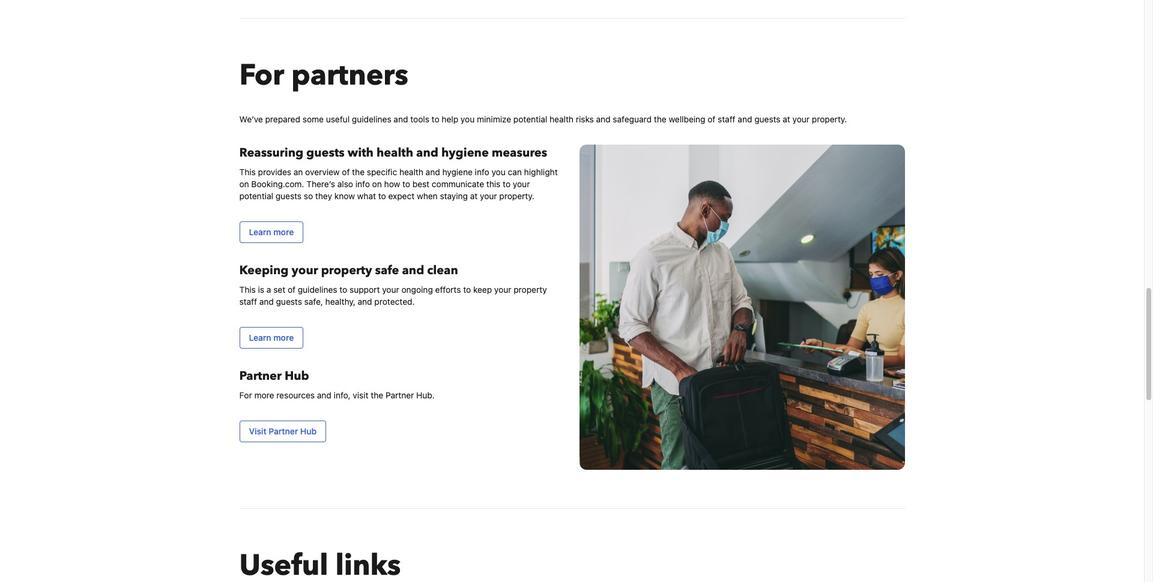 Task type: vqa. For each thing, say whether or not it's contained in the screenshot.
info,
yes



Task type: locate. For each thing, give the bounding box(es) containing it.
this
[[239, 167, 256, 177], [239, 285, 256, 295]]

1 horizontal spatial property
[[514, 285, 547, 295]]

to up expect
[[402, 179, 410, 189]]

1 learn more from the top
[[249, 227, 294, 237]]

1 vertical spatial health
[[377, 145, 413, 161]]

1 vertical spatial partner
[[386, 390, 414, 401]]

0 vertical spatial hygiene
[[441, 145, 489, 161]]

learn more down a
[[249, 333, 294, 343]]

0 vertical spatial potential
[[514, 114, 547, 124]]

of up the also
[[342, 167, 350, 177]]

learn up keeping
[[249, 227, 271, 237]]

of right wellbeing
[[708, 114, 716, 124]]

2 vertical spatial the
[[371, 390, 383, 401]]

to left help
[[432, 114, 440, 124]]

learn more link
[[239, 222, 303, 243], [239, 327, 303, 349]]

2 vertical spatial partner
[[269, 426, 298, 437]]

0 horizontal spatial potential
[[239, 191, 273, 201]]

1 vertical spatial more
[[274, 333, 294, 343]]

they
[[315, 191, 332, 201]]

learn more for second the learn more link
[[249, 333, 294, 343]]

know
[[335, 191, 355, 201]]

0 horizontal spatial property
[[321, 263, 372, 279]]

efforts
[[435, 285, 461, 295]]

1 horizontal spatial the
[[371, 390, 383, 401]]

more down 'set'
[[274, 333, 294, 343]]

1 vertical spatial learn more link
[[239, 327, 303, 349]]

safeguard
[[613, 114, 652, 124]]

1 horizontal spatial on
[[372, 179, 382, 189]]

0 vertical spatial info
[[475, 167, 489, 177]]

hygiene
[[441, 145, 489, 161], [442, 167, 473, 177]]

health up specific
[[377, 145, 413, 161]]

tools
[[410, 114, 429, 124]]

1 vertical spatial this
[[239, 285, 256, 295]]

the left wellbeing
[[654, 114, 667, 124]]

health left risks on the top
[[550, 114, 574, 124]]

1 this from the top
[[239, 167, 256, 177]]

this left provides
[[239, 167, 256, 177]]

learn down is
[[249, 333, 271, 343]]

hub
[[285, 368, 309, 384], [300, 426, 317, 437]]

2 this from the top
[[239, 285, 256, 295]]

property up support
[[321, 263, 372, 279]]

1 vertical spatial property.
[[499, 191, 534, 201]]

1 vertical spatial staff
[[239, 297, 257, 307]]

partner left hub.
[[386, 390, 414, 401]]

partner right visit
[[269, 426, 298, 437]]

0 horizontal spatial of
[[288, 285, 296, 295]]

so
[[304, 191, 313, 201]]

learn more link up keeping
[[239, 222, 303, 243]]

1 vertical spatial guidelines
[[298, 285, 337, 295]]

1 vertical spatial info
[[356, 179, 370, 189]]

expect
[[388, 191, 415, 201]]

on
[[239, 179, 249, 189], [372, 179, 382, 189]]

1 vertical spatial learn more
[[249, 333, 294, 343]]

hub down resources
[[300, 426, 317, 437]]

0 vertical spatial at
[[783, 114, 790, 124]]

to right the this
[[503, 179, 511, 189]]

1 horizontal spatial you
[[492, 167, 506, 177]]

staff right wellbeing
[[718, 114, 736, 124]]

communicate
[[432, 179, 484, 189]]

0 vertical spatial learn
[[249, 227, 271, 237]]

learn for second the learn more link from the bottom
[[249, 227, 271, 237]]

at
[[783, 114, 790, 124], [470, 191, 478, 201]]

you up the this
[[492, 167, 506, 177]]

learn more
[[249, 227, 294, 237], [249, 333, 294, 343]]

keeping your property safe and clean this is a set of guidelines to support your ongoing efforts to keep your property staff and guests safe, healthy, and protected.
[[239, 263, 547, 307]]

help
[[442, 114, 458, 124]]

minimize
[[477, 114, 511, 124]]

staff
[[718, 114, 736, 124], [239, 297, 257, 307]]

potential inside reassuring guests with health and hygiene measures this provides an overview of the specific health and hygiene info you can highlight on booking.com. there's also info on how to best communicate this to your potential guests so they know what to expect when staying at your property.
[[239, 191, 273, 201]]

0 vertical spatial property.
[[812, 114, 847, 124]]

0 vertical spatial partner
[[239, 368, 282, 384]]

1 horizontal spatial potential
[[514, 114, 547, 124]]

1 vertical spatial you
[[492, 167, 506, 177]]

1 vertical spatial the
[[352, 167, 365, 177]]

0 vertical spatial more
[[274, 227, 294, 237]]

partner inside visit partner hub link
[[269, 426, 298, 437]]

potential down booking.com.
[[239, 191, 273, 201]]

an
[[294, 167, 303, 177]]

property.
[[812, 114, 847, 124], [499, 191, 534, 201]]

guidelines right 'useful'
[[352, 114, 391, 124]]

1 horizontal spatial staff
[[718, 114, 736, 124]]

1 vertical spatial potential
[[239, 191, 273, 201]]

your
[[793, 114, 810, 124], [513, 179, 530, 189], [480, 191, 497, 201], [292, 263, 318, 279], [382, 285, 399, 295], [494, 285, 511, 295]]

2 vertical spatial health
[[399, 167, 423, 177]]

there's
[[306, 179, 335, 189]]

staying
[[440, 191, 468, 201]]

0 vertical spatial learn more
[[249, 227, 294, 237]]

learn
[[249, 227, 271, 237], [249, 333, 271, 343]]

the right visit
[[371, 390, 383, 401]]

for up visit
[[239, 390, 252, 401]]

this inside reassuring guests with health and hygiene measures this provides an overview of the specific health and hygiene info you can highlight on booking.com. there's also info on how to best communicate this to your potential guests so they know what to expect when staying at your property.
[[239, 167, 256, 177]]

0 vertical spatial of
[[708, 114, 716, 124]]

1 horizontal spatial info
[[475, 167, 489, 177]]

you right help
[[461, 114, 475, 124]]

1 horizontal spatial at
[[783, 114, 790, 124]]

2 horizontal spatial of
[[708, 114, 716, 124]]

prepared
[[265, 114, 300, 124]]

1 learn more link from the top
[[239, 222, 303, 243]]

this
[[486, 179, 501, 189]]

learn more up keeping
[[249, 227, 294, 237]]

the
[[654, 114, 667, 124], [352, 167, 365, 177], [371, 390, 383, 401]]

a
[[267, 285, 271, 295]]

0 horizontal spatial guidelines
[[298, 285, 337, 295]]

0 horizontal spatial at
[[470, 191, 478, 201]]

0 vertical spatial guidelines
[[352, 114, 391, 124]]

to
[[432, 114, 440, 124], [402, 179, 410, 189], [503, 179, 511, 189], [378, 191, 386, 201], [340, 285, 347, 295], [463, 285, 471, 295]]

1 vertical spatial of
[[342, 167, 350, 177]]

health
[[550, 114, 574, 124], [377, 145, 413, 161], [399, 167, 423, 177]]

2 learn from the top
[[249, 333, 271, 343]]

0 horizontal spatial staff
[[239, 297, 257, 307]]

more for second the learn more link
[[274, 333, 294, 343]]

1 for from the top
[[239, 56, 284, 96]]

on down specific
[[372, 179, 382, 189]]

some
[[303, 114, 324, 124]]

2 on from the left
[[372, 179, 382, 189]]

0 vertical spatial you
[[461, 114, 475, 124]]

more up keeping
[[274, 227, 294, 237]]

hub inside the partner hub for more resources and info, visit the partner hub.
[[285, 368, 309, 384]]

on left booking.com.
[[239, 179, 249, 189]]

for up we've
[[239, 56, 284, 96]]

guidelines
[[352, 114, 391, 124], [298, 285, 337, 295]]

of inside keeping your property safe and clean this is a set of guidelines to support your ongoing efforts to keep your property staff and guests safe, healthy, and protected.
[[288, 285, 296, 295]]

visit partner hub
[[249, 426, 317, 437]]

useful
[[326, 114, 350, 124]]

the up the also
[[352, 167, 365, 177]]

0 horizontal spatial on
[[239, 179, 249, 189]]

reassuring
[[239, 145, 303, 161]]

2 learn more from the top
[[249, 333, 294, 343]]

partner
[[239, 368, 282, 384], [386, 390, 414, 401], [269, 426, 298, 437]]

hub up resources
[[285, 368, 309, 384]]

1 horizontal spatial of
[[342, 167, 350, 177]]

more
[[274, 227, 294, 237], [274, 333, 294, 343], [254, 390, 274, 401]]

0 vertical spatial learn more link
[[239, 222, 303, 243]]

staff down keeping
[[239, 297, 257, 307]]

support
[[350, 285, 380, 295]]

partner up resources
[[239, 368, 282, 384]]

potential
[[514, 114, 547, 124], [239, 191, 273, 201]]

when
[[417, 191, 438, 201]]

and
[[394, 114, 408, 124], [596, 114, 611, 124], [738, 114, 752, 124], [416, 145, 438, 161], [426, 167, 440, 177], [402, 263, 424, 279], [259, 297, 274, 307], [358, 297, 372, 307], [317, 390, 332, 401]]

keeping
[[239, 263, 289, 279]]

safe
[[375, 263, 399, 279]]

for partners
[[239, 56, 408, 96]]

0 vertical spatial hub
[[285, 368, 309, 384]]

the inside the partner hub for more resources and info, visit the partner hub.
[[371, 390, 383, 401]]

overview
[[305, 167, 340, 177]]

guidelines up safe,
[[298, 285, 337, 295]]

0 vertical spatial staff
[[718, 114, 736, 124]]

2 horizontal spatial the
[[654, 114, 667, 124]]

more left resources
[[254, 390, 274, 401]]

learn more link down a
[[239, 327, 303, 349]]

learn more for second the learn more link from the bottom
[[249, 227, 294, 237]]

property right keep
[[514, 285, 547, 295]]

1 learn from the top
[[249, 227, 271, 237]]

for inside the partner hub for more resources and info, visit the partner hub.
[[239, 390, 252, 401]]

info
[[475, 167, 489, 177], [356, 179, 370, 189]]

1 vertical spatial for
[[239, 390, 252, 401]]

0 horizontal spatial property.
[[499, 191, 534, 201]]

visit
[[249, 426, 267, 437]]

this inside keeping your property safe and clean this is a set of guidelines to support your ongoing efforts to keep your property staff and guests safe, healthy, and protected.
[[239, 285, 256, 295]]

with
[[348, 145, 374, 161]]

info up the this
[[475, 167, 489, 177]]

0 horizontal spatial info
[[356, 179, 370, 189]]

of
[[708, 114, 716, 124], [342, 167, 350, 177], [288, 285, 296, 295]]

ongoing
[[402, 285, 433, 295]]

for
[[239, 56, 284, 96], [239, 390, 252, 401]]

0 vertical spatial the
[[654, 114, 667, 124]]

guests inside keeping your property safe and clean this is a set of guidelines to support your ongoing efforts to keep your property staff and guests safe, healthy, and protected.
[[276, 297, 302, 307]]

health up best at the top of the page
[[399, 167, 423, 177]]

2 for from the top
[[239, 390, 252, 401]]

best
[[413, 179, 430, 189]]

1 vertical spatial at
[[470, 191, 478, 201]]

2 vertical spatial of
[[288, 285, 296, 295]]

this left is
[[239, 285, 256, 295]]

property
[[321, 263, 372, 279], [514, 285, 547, 295]]

0 horizontal spatial the
[[352, 167, 365, 177]]

2 vertical spatial more
[[254, 390, 274, 401]]

1 vertical spatial learn
[[249, 333, 271, 343]]

also
[[337, 179, 353, 189]]

you
[[461, 114, 475, 124], [492, 167, 506, 177]]

0 vertical spatial for
[[239, 56, 284, 96]]

potential up measures
[[514, 114, 547, 124]]

guests
[[755, 114, 781, 124], [306, 145, 345, 161], [276, 191, 302, 201], [276, 297, 302, 307]]

to left keep
[[463, 285, 471, 295]]

0 vertical spatial this
[[239, 167, 256, 177]]

protected.
[[374, 297, 415, 307]]

of right 'set'
[[288, 285, 296, 295]]

learn for second the learn more link
[[249, 333, 271, 343]]

info up what at the top of the page
[[356, 179, 370, 189]]



Task type: describe. For each thing, give the bounding box(es) containing it.
provides
[[258, 167, 291, 177]]

measures
[[492, 145, 547, 161]]

booking.com.
[[251, 179, 304, 189]]

is
[[258, 285, 264, 295]]

1 vertical spatial hygiene
[[442, 167, 473, 177]]

set
[[273, 285, 285, 295]]

at inside reassuring guests with health and hygiene measures this provides an overview of the specific health and hygiene info you can highlight on booking.com. there's also info on how to best communicate this to your potential guests so they know what to expect when staying at your property.
[[470, 191, 478, 201]]

0 horizontal spatial you
[[461, 114, 475, 124]]

0 vertical spatial health
[[550, 114, 574, 124]]

info,
[[334, 390, 351, 401]]

visit partner hub link
[[239, 421, 326, 443]]

highlight
[[524, 167, 558, 177]]

to right what at the top of the page
[[378, 191, 386, 201]]

risks
[[576, 114, 594, 124]]

1 vertical spatial hub
[[300, 426, 317, 437]]

2 learn more link from the top
[[239, 327, 303, 349]]

1 on from the left
[[239, 179, 249, 189]]

hub.
[[416, 390, 435, 401]]

partner hub for more resources and info, visit the partner hub.
[[239, 368, 435, 401]]

how
[[384, 179, 400, 189]]

partners
[[291, 56, 408, 96]]

you inside reassuring guests with health and hygiene measures this provides an overview of the specific health and hygiene info you can highlight on booking.com. there's also info on how to best communicate this to your potential guests so they know what to expect when staying at your property.
[[492, 167, 506, 177]]

0 vertical spatial property
[[321, 263, 372, 279]]

a host checking in a new guest at her hotel, both are wearing masks image
[[579, 145, 905, 470]]

resources
[[276, 390, 315, 401]]

safe,
[[304, 297, 323, 307]]

property. inside reassuring guests with health and hygiene measures this provides an overview of the specific health and hygiene info you can highlight on booking.com. there's also info on how to best communicate this to your potential guests so they know what to expect when staying at your property.
[[499, 191, 534, 201]]

specific
[[367, 167, 397, 177]]

keep
[[473, 285, 492, 295]]

can
[[508, 167, 522, 177]]

wellbeing
[[669, 114, 706, 124]]

staff inside keeping your property safe and clean this is a set of guidelines to support your ongoing efforts to keep your property staff and guests safe, healthy, and protected.
[[239, 297, 257, 307]]

clean
[[427, 263, 458, 279]]

healthy,
[[325, 297, 355, 307]]

guidelines inside keeping your property safe and clean this is a set of guidelines to support your ongoing efforts to keep your property staff and guests safe, healthy, and protected.
[[298, 285, 337, 295]]

more inside the partner hub for more resources and info, visit the partner hub.
[[254, 390, 274, 401]]

1 horizontal spatial property.
[[812, 114, 847, 124]]

to up the healthy,
[[340, 285, 347, 295]]

of inside reassuring guests with health and hygiene measures this provides an overview of the specific health and hygiene info you can highlight on booking.com. there's also info on how to best communicate this to your potential guests so they know what to expect when staying at your property.
[[342, 167, 350, 177]]

what
[[357, 191, 376, 201]]

reassuring guests with health and hygiene measures this provides an overview of the specific health and hygiene info you can highlight on booking.com. there's also info on how to best communicate this to your potential guests so they know what to expect when staying at your property.
[[239, 145, 558, 201]]

1 vertical spatial property
[[514, 285, 547, 295]]

more for second the learn more link from the bottom
[[274, 227, 294, 237]]

visit
[[353, 390, 369, 401]]

the inside reassuring guests with health and hygiene measures this provides an overview of the specific health and hygiene info you can highlight on booking.com. there's also info on how to best communicate this to your potential guests so they know what to expect when staying at your property.
[[352, 167, 365, 177]]

1 horizontal spatial guidelines
[[352, 114, 391, 124]]

we've prepared some useful guidelines and tools to help you minimize potential health risks and safeguard the wellbeing of staff and guests at your property.
[[239, 114, 847, 124]]

we've
[[239, 114, 263, 124]]

and inside the partner hub for more resources and info, visit the partner hub.
[[317, 390, 332, 401]]



